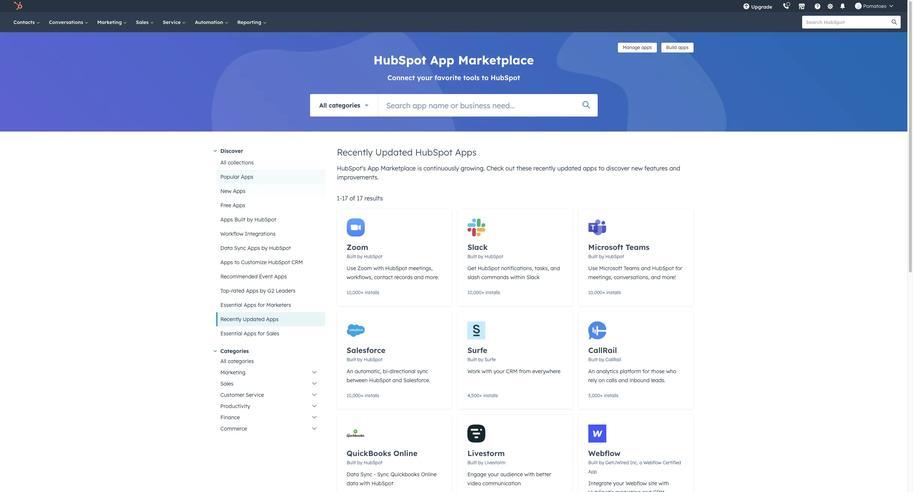 Task type: locate. For each thing, give the bounding box(es) containing it.
recently up hubspot's
[[337, 147, 373, 158]]

your for integrate
[[614, 480, 625, 487]]

Search app name or business need... search field
[[379, 94, 598, 117]]

1 horizontal spatial service
[[246, 392, 264, 398]]

leads.
[[652, 377, 666, 384]]

1 horizontal spatial meetings,
[[589, 274, 613, 281]]

+ for salesforce
[[361, 393, 364, 398]]

use
[[347, 265, 356, 272], [589, 265, 598, 272]]

service
[[163, 19, 182, 25], [246, 392, 264, 398]]

apps down recently updated apps
[[244, 330, 257, 337]]

built inside the slack built by hubspot
[[468, 254, 477, 259]]

microsoft inside use microsoft teams and hubspot for meetings, conversations, and more!
[[600, 265, 623, 272]]

2 horizontal spatial app
[[589, 469, 597, 475]]

integrate
[[589, 480, 612, 487]]

categories button
[[213, 347, 325, 356]]

with left the better
[[525, 471, 535, 478]]

1 vertical spatial categories
[[228, 358, 254, 365]]

with right data
[[360, 480, 370, 487]]

built inside livestorm built by livestorm
[[468, 460, 477, 466]]

caret image left discover
[[214, 150, 217, 152]]

to right tools
[[482, 73, 489, 82]]

online inside data sync - sync quickbooks online data with hubspot
[[421, 471, 437, 478]]

1 vertical spatial data
[[347, 471, 359, 478]]

0 horizontal spatial marketing
[[97, 19, 123, 25]]

0 horizontal spatial an
[[347, 368, 354, 375]]

sales down recently updated apps link
[[266, 330, 280, 337]]

built inside callrail built by callrail
[[589, 357, 598, 362]]

hubspot app marketplace link
[[374, 52, 534, 67]]

teams up conversations,
[[624, 265, 640, 272]]

1 vertical spatial online
[[421, 471, 437, 478]]

app up favorite
[[431, 52, 455, 67]]

0 vertical spatial teams
[[626, 243, 650, 252]]

essential down top-
[[221, 302, 242, 309]]

by inside the slack built by hubspot
[[479, 254, 484, 259]]

livestorm up engage
[[468, 449, 505, 458]]

0 vertical spatial meetings,
[[409, 265, 433, 272]]

built inside zoom built by hubspot
[[347, 254, 356, 259]]

apps down recommended event apps
[[246, 288, 259, 294]]

essential inside essential apps for marketers link
[[221, 302, 242, 309]]

commerce link
[[216, 423, 325, 434]]

use up workflows,
[[347, 265, 356, 272]]

with inside "use zoom with hubspot meetings, workflows, contact records and more."
[[374, 265, 384, 272]]

1 vertical spatial teams
[[624, 265, 640, 272]]

and up conversations,
[[642, 265, 651, 272]]

hubspot inside "use zoom with hubspot meetings, workflows, contact records and more."
[[386, 265, 407, 272]]

built for slack
[[468, 254, 477, 259]]

and down directional
[[393, 377, 402, 384]]

recently inside recently updated apps link
[[221, 316, 242, 323]]

built inside webflow built by getuwired inc, a webflow certified app
[[589, 460, 598, 466]]

0 vertical spatial app
[[431, 52, 455, 67]]

+ for callrail
[[601, 393, 603, 398]]

apps right the manage
[[642, 45, 653, 50]]

surfe up work with your crm from everywhere
[[485, 357, 496, 362]]

1 vertical spatial recently
[[221, 316, 242, 323]]

data down "workflow"
[[221, 245, 233, 252]]

2 horizontal spatial to
[[599, 165, 605, 172]]

more!
[[663, 274, 677, 281]]

hubspot inside an automatic, bi-directional sync between hubspot and salesforce.
[[369, 377, 391, 384]]

sync
[[234, 245, 246, 252], [361, 471, 373, 478], [378, 471, 389, 478]]

for down recently updated apps link
[[258, 330, 265, 337]]

apps up recommended
[[221, 259, 233, 266]]

1 horizontal spatial sales
[[221, 380, 234, 387]]

reporting
[[238, 19, 263, 25]]

service left automation
[[163, 19, 182, 25]]

slash
[[468, 274, 480, 281]]

data sync apps by hubspot link
[[216, 241, 325, 255]]

continuously
[[424, 165, 459, 172]]

app up improvements.
[[368, 165, 379, 172]]

0 vertical spatial sales link
[[132, 12, 158, 32]]

installs right 4,500
[[484, 393, 498, 398]]

meetings, left conversations,
[[589, 274, 613, 281]]

tasks,
[[535, 265, 550, 272]]

1 horizontal spatial marketplace
[[459, 52, 534, 67]]

caret image
[[214, 150, 217, 152], [214, 350, 217, 352]]

0 vertical spatial zoom
[[347, 243, 369, 252]]

1 vertical spatial essential
[[221, 330, 242, 337]]

0 horizontal spatial to
[[235, 259, 240, 266]]

slack inside get hubspot notifications, tasks, and slash commands within slack
[[527, 274, 540, 281]]

0 vertical spatial all categories
[[320, 101, 361, 109]]

2 vertical spatial to
[[235, 259, 240, 266]]

marketplace for hubspot's app marketplace is continuously growing. check out these recently updated apps to discover new features and improvements.
[[381, 165, 416, 172]]

conversations
[[49, 19, 85, 25]]

1 vertical spatial meetings,
[[589, 274, 613, 281]]

1 vertical spatial microsoft
[[600, 265, 623, 272]]

0 horizontal spatial slack
[[468, 243, 488, 252]]

teams up use microsoft teams and hubspot for meetings, conversations, and more!
[[626, 243, 650, 252]]

and down platform on the right
[[619, 377, 629, 384]]

meetings, up more.
[[409, 265, 433, 272]]

sales left the service link
[[136, 19, 150, 25]]

out
[[506, 165, 515, 172]]

0 horizontal spatial crm
[[292, 259, 303, 266]]

your
[[417, 73, 433, 82], [494, 368, 505, 375], [488, 471, 499, 478], [614, 480, 625, 487]]

an for callrail
[[589, 368, 595, 375]]

crm left 'from'
[[507, 368, 518, 375]]

10,000 + installs down slash
[[468, 290, 501, 295]]

2 essential from the top
[[221, 330, 242, 337]]

commands
[[482, 274, 509, 281]]

+ for microsoft
[[603, 290, 606, 295]]

1 vertical spatial webflow
[[644, 460, 662, 466]]

slack up get
[[468, 243, 488, 252]]

teams inside use microsoft teams and hubspot for meetings, conversations, and more!
[[624, 265, 640, 272]]

10,000 for salesforce
[[347, 393, 361, 398]]

salesforce
[[347, 346, 386, 355]]

0 vertical spatial sales
[[136, 19, 150, 25]]

manage apps
[[623, 45, 653, 50]]

built for zoom
[[347, 254, 356, 259]]

+ down use microsoft teams and hubspot for meetings, conversations, and more!
[[603, 290, 606, 295]]

free apps
[[221, 202, 245, 209]]

0 horizontal spatial sales
[[136, 19, 150, 25]]

1 vertical spatial marketing link
[[216, 367, 325, 378]]

use zoom with hubspot meetings, workflows, contact records and more.
[[347, 265, 439, 281]]

10,000 + installs for salesforce
[[347, 393, 380, 398]]

1 vertical spatial marketing
[[221, 369, 246, 376]]

to
[[482, 73, 489, 82], [599, 165, 605, 172], [235, 259, 240, 266]]

+ down work on the bottom right of the page
[[480, 393, 483, 398]]

1 horizontal spatial use
[[589, 265, 598, 272]]

help button
[[812, 0, 825, 12]]

0 vertical spatial slack
[[468, 243, 488, 252]]

collections
[[228, 159, 254, 166]]

all categories link
[[216, 356, 325, 367]]

directional
[[390, 368, 416, 375]]

1 horizontal spatial updated
[[376, 147, 413, 158]]

an up between
[[347, 368, 354, 375]]

1 horizontal spatial recently
[[337, 147, 373, 158]]

slack down tasks,
[[527, 274, 540, 281]]

essential up categories
[[221, 330, 242, 337]]

marketplace down recently updated hubspot apps
[[381, 165, 416, 172]]

by inside zoom built by hubspot
[[358, 254, 363, 259]]

discover
[[607, 165, 630, 172]]

app up integrate
[[589, 469, 597, 475]]

0 horizontal spatial online
[[394, 449, 418, 458]]

built for livestorm
[[468, 460, 477, 466]]

1-17 of 17 results
[[337, 195, 383, 202]]

2 vertical spatial all
[[221, 358, 227, 365]]

webflow built by getuwired inc, a webflow certified app
[[589, 449, 682, 475]]

1 vertical spatial caret image
[[214, 350, 217, 352]]

0 horizontal spatial apps
[[583, 165, 598, 172]]

sales link
[[132, 12, 158, 32], [216, 378, 325, 389]]

your left favorite
[[417, 73, 433, 82]]

10,000 + installs down workflows,
[[347, 290, 380, 295]]

apps down collections
[[241, 174, 254, 180]]

apps inside hubspot's app marketplace is continuously growing. check out these recently updated apps to discover new features and improvements.
[[583, 165, 598, 172]]

by inside quickbooks online built by hubspot
[[358, 460, 363, 466]]

0 horizontal spatial updated
[[243, 316, 265, 323]]

notifications image
[[840, 3, 847, 10]]

with up contact
[[374, 265, 384, 272]]

0 vertical spatial recently
[[337, 147, 373, 158]]

service up productivity link
[[246, 392, 264, 398]]

2 horizontal spatial apps
[[679, 45, 689, 50]]

essential apps for sales
[[221, 330, 280, 337]]

2 use from the left
[[589, 265, 598, 272]]

your up communication
[[488, 471, 499, 478]]

and down the site
[[643, 489, 652, 492]]

0 horizontal spatial recently
[[221, 316, 242, 323]]

by inside callrail built by callrail
[[600, 357, 605, 362]]

1 horizontal spatial data
[[347, 471, 359, 478]]

and right tasks,
[[551, 265, 561, 272]]

surfe up work on the bottom right of the page
[[468, 346, 488, 355]]

+ down commands
[[482, 290, 485, 295]]

an up rely
[[589, 368, 595, 375]]

hubspot inside data sync - sync quickbooks online data with hubspot
[[372, 480, 394, 487]]

all inside all categories link
[[221, 358, 227, 365]]

data sync - sync quickbooks online data with hubspot
[[347, 471, 437, 487]]

with right work on the bottom right of the page
[[482, 368, 493, 375]]

+ down workflows,
[[361, 290, 364, 295]]

0 vertical spatial categories
[[329, 101, 361, 109]]

hubspot app marketplace
[[374, 52, 534, 67]]

for down top-rated apps by g2 leaders
[[258, 302, 265, 309]]

1 horizontal spatial 17
[[357, 195, 363, 202]]

hubspot inside get hubspot notifications, tasks, and slash commands within slack
[[478, 265, 500, 272]]

use inside "use zoom with hubspot meetings, workflows, contact records and more."
[[347, 265, 356, 272]]

1 vertical spatial sales
[[266, 330, 280, 337]]

updated for hubspot
[[376, 147, 413, 158]]

1 vertical spatial crm
[[507, 368, 518, 375]]

0 horizontal spatial sales link
[[132, 12, 158, 32]]

1 vertical spatial slack
[[527, 274, 540, 281]]

of
[[350, 195, 356, 202]]

and left more.
[[415, 274, 424, 281]]

installs for salesforce
[[365, 393, 380, 398]]

2 an from the left
[[589, 368, 595, 375]]

apps for manage apps
[[642, 45, 653, 50]]

and right features
[[670, 165, 681, 172]]

menu item
[[778, 0, 780, 12]]

connect
[[388, 73, 415, 82]]

1 horizontal spatial sales link
[[216, 378, 325, 389]]

2 horizontal spatial sales
[[266, 330, 280, 337]]

updated
[[376, 147, 413, 158], [243, 316, 265, 323]]

and inside hubspot's app marketplace is continuously growing. check out these recently updated apps to discover new features and improvements.
[[670, 165, 681, 172]]

crm down "data sync apps by hubspot" link
[[292, 259, 303, 266]]

app inside hubspot's app marketplace is continuously growing. check out these recently updated apps to discover new features and improvements.
[[368, 165, 379, 172]]

built for webflow
[[589, 460, 598, 466]]

crm
[[292, 259, 303, 266], [507, 368, 518, 375]]

all inside all categories popup button
[[320, 101, 327, 109]]

those
[[652, 368, 665, 375]]

apps up customize
[[248, 245, 260, 252]]

with right the site
[[659, 480, 670, 487]]

by
[[247, 216, 253, 223], [262, 245, 268, 252], [358, 254, 363, 259], [479, 254, 484, 259], [600, 254, 605, 259], [260, 288, 266, 294], [358, 357, 363, 362], [479, 357, 484, 362], [600, 357, 605, 362], [358, 460, 363, 466], [479, 460, 484, 466], [600, 460, 605, 466]]

0 vertical spatial online
[[394, 449, 418, 458]]

0 vertical spatial crm
[[292, 259, 303, 266]]

installs down conversations,
[[607, 290, 621, 295]]

webflow up marketing
[[626, 480, 647, 487]]

0 vertical spatial data
[[221, 245, 233, 252]]

0 vertical spatial marketing
[[97, 19, 123, 25]]

everywhere
[[533, 368, 561, 375]]

2 17 from the left
[[357, 195, 363, 202]]

on
[[599, 377, 605, 384]]

1 vertical spatial updated
[[243, 316, 265, 323]]

categories
[[329, 101, 361, 109], [228, 358, 254, 365]]

your up marketing
[[614, 480, 625, 487]]

0 vertical spatial updated
[[376, 147, 413, 158]]

recommended
[[221, 273, 258, 280]]

1 vertical spatial all categories
[[221, 358, 254, 365]]

1 vertical spatial all
[[221, 159, 227, 166]]

10,000 for microsoft teams
[[589, 290, 603, 295]]

to left the discover
[[599, 165, 605, 172]]

recently updated hubspot apps
[[337, 147, 477, 158]]

recently
[[337, 147, 373, 158], [221, 316, 242, 323]]

an inside an automatic, bi-directional sync between hubspot and salesforce.
[[347, 368, 354, 375]]

installs down contact
[[365, 290, 380, 295]]

livestorm up audience
[[485, 460, 506, 466]]

conversations,
[[614, 274, 650, 281]]

and left more!
[[652, 274, 661, 281]]

microsoft inside microsoft teams built by hubspot
[[589, 243, 624, 252]]

communication
[[483, 480, 521, 487]]

data inside data sync - sync quickbooks online data with hubspot
[[347, 471, 359, 478]]

caret image inside the "categories" dropdown button
[[214, 350, 217, 352]]

apps
[[642, 45, 653, 50], [679, 45, 689, 50], [583, 165, 598, 172]]

built inside the surfe built by surfe
[[468, 357, 477, 362]]

app
[[431, 52, 455, 67], [368, 165, 379, 172], [589, 469, 597, 475]]

quickbooks online built by hubspot
[[347, 449, 418, 466]]

discover button
[[213, 147, 325, 156]]

1 horizontal spatial slack
[[527, 274, 540, 281]]

installs for microsoft
[[607, 290, 621, 295]]

use inside use microsoft teams and hubspot for meetings, conversations, and more!
[[589, 265, 598, 272]]

0 vertical spatial service
[[163, 19, 182, 25]]

built for salesforce
[[347, 357, 356, 362]]

your inside integrate your webflow site with hubspot's marketing and cr
[[614, 480, 625, 487]]

all inside all collections "link"
[[221, 159, 227, 166]]

all categories
[[320, 101, 361, 109], [221, 358, 254, 365]]

1 caret image from the top
[[214, 150, 217, 152]]

calling icon image
[[783, 3, 790, 10]]

built inside apps built by hubspot link
[[235, 216, 246, 223]]

1 use from the left
[[347, 265, 356, 272]]

with inside engage your audience with better video communication
[[525, 471, 535, 478]]

installs down calls
[[605, 393, 619, 398]]

0 vertical spatial marketing link
[[93, 12, 132, 32]]

1 horizontal spatial app
[[431, 52, 455, 67]]

0 horizontal spatial app
[[368, 165, 379, 172]]

10,000 + installs down between
[[347, 393, 380, 398]]

apps right updated
[[583, 165, 598, 172]]

0 horizontal spatial sync
[[234, 245, 246, 252]]

installs down between
[[365, 393, 380, 398]]

Search HubSpot search field
[[803, 16, 895, 28]]

integrate your webflow site with hubspot's marketing and cr
[[589, 480, 670, 492]]

2 caret image from the top
[[214, 350, 217, 352]]

1 horizontal spatial all categories
[[320, 101, 361, 109]]

and inside "use zoom with hubspot meetings, workflows, contact records and more."
[[415, 274, 424, 281]]

0 horizontal spatial use
[[347, 265, 356, 272]]

1 horizontal spatial online
[[421, 471, 437, 478]]

inbound
[[630, 377, 650, 384]]

g2
[[268, 288, 275, 294]]

1 vertical spatial surfe
[[485, 357, 496, 362]]

caret image left categories
[[214, 350, 217, 352]]

17 left of
[[342, 195, 348, 202]]

1 vertical spatial callrail
[[606, 357, 622, 362]]

your inside engage your audience with better video communication
[[488, 471, 499, 478]]

integrations
[[245, 231, 276, 237]]

use down microsoft teams built by hubspot
[[589, 265, 598, 272]]

1 essential from the top
[[221, 302, 242, 309]]

data up data
[[347, 471, 359, 478]]

+ down between
[[361, 393, 364, 398]]

online right quickbooks
[[421, 471, 437, 478]]

data for data sync apps by hubspot
[[221, 245, 233, 252]]

built inside microsoft teams built by hubspot
[[589, 254, 598, 259]]

essential for essential apps for sales
[[221, 330, 242, 337]]

built inside salesforce built by hubspot
[[347, 357, 356, 362]]

sales up customer
[[221, 380, 234, 387]]

recently updated apps link
[[216, 312, 325, 327]]

webflow right a
[[644, 460, 662, 466]]

0 horizontal spatial meetings,
[[409, 265, 433, 272]]

+ down on on the right of the page
[[601, 393, 603, 398]]

data for data sync - sync quickbooks online data with hubspot
[[347, 471, 359, 478]]

sync left the -
[[361, 471, 373, 478]]

to inside hubspot's app marketplace is continuously growing. check out these recently updated apps to discover new features and improvements.
[[599, 165, 605, 172]]

2 vertical spatial sales
[[221, 380, 234, 387]]

1 horizontal spatial an
[[589, 368, 595, 375]]

1 horizontal spatial marketing link
[[216, 367, 325, 378]]

use for zoom
[[347, 265, 356, 272]]

sync down workflow integrations
[[234, 245, 246, 252]]

marketers
[[266, 302, 291, 309]]

all for categories
[[221, 358, 227, 365]]

0 horizontal spatial all categories
[[221, 358, 254, 365]]

3,000
[[589, 393, 601, 398]]

new apps
[[221, 188, 246, 195]]

marketplace inside hubspot's app marketplace is continuously growing. check out these recently updated apps to discover new features and improvements.
[[381, 165, 416, 172]]

17 right of
[[357, 195, 363, 202]]

10,000 + installs down conversations,
[[589, 290, 621, 295]]

essential
[[221, 302, 242, 309], [221, 330, 242, 337]]

1 vertical spatial marketplace
[[381, 165, 416, 172]]

updated
[[558, 165, 582, 172]]

menu containing pomatoes
[[738, 0, 899, 12]]

for inside use microsoft teams and hubspot for meetings, conversations, and more!
[[676, 265, 683, 272]]

better
[[537, 471, 552, 478]]

results
[[365, 195, 383, 202]]

caret image inside discover dropdown button
[[214, 150, 217, 152]]

1 vertical spatial zoom
[[358, 265, 372, 272]]

automation link
[[191, 12, 233, 32]]

by inside the surfe built by surfe
[[479, 357, 484, 362]]

by inside webflow built by getuwired inc, a webflow certified app
[[600, 460, 605, 466]]

10,000 + installs
[[347, 290, 380, 295], [468, 290, 501, 295], [589, 290, 621, 295], [347, 393, 380, 398]]

1 an from the left
[[347, 368, 354, 375]]

hubspot inside use microsoft teams and hubspot for meetings, conversations, and more!
[[653, 265, 675, 272]]

analytics
[[597, 368, 619, 375]]

marketplaces image
[[799, 3, 806, 10]]

menu
[[738, 0, 899, 12]]

online up quickbooks
[[394, 449, 418, 458]]

1 vertical spatial to
[[599, 165, 605, 172]]

webflow up getuwired at the bottom right
[[589, 449, 621, 458]]

essential inside "essential apps for sales" link
[[221, 330, 242, 337]]

2 vertical spatial app
[[589, 469, 597, 475]]

and inside get hubspot notifications, tasks, and slash commands within slack
[[551, 265, 561, 272]]

hubspot inside microsoft teams built by hubspot
[[606, 254, 625, 259]]

to up recommended
[[235, 259, 240, 266]]

conversations link
[[45, 12, 93, 32]]

0 horizontal spatial 17
[[342, 195, 348, 202]]

marketplaces button
[[795, 0, 810, 12]]

1 17 from the left
[[342, 195, 348, 202]]

all collections
[[221, 159, 254, 166]]

a
[[640, 460, 643, 466]]

free apps link
[[216, 198, 325, 213]]

1 vertical spatial app
[[368, 165, 379, 172]]

2 vertical spatial webflow
[[626, 480, 647, 487]]

service link
[[158, 12, 191, 32]]

sync inside "data sync apps by hubspot" link
[[234, 245, 246, 252]]

for up more!
[[676, 265, 683, 272]]

check
[[487, 165, 504, 172]]

reporting link
[[233, 12, 271, 32]]

0 horizontal spatial data
[[221, 245, 233, 252]]

work
[[468, 368, 481, 375]]

0 horizontal spatial categories
[[228, 358, 254, 365]]

0 horizontal spatial marketing link
[[93, 12, 132, 32]]

4,500
[[468, 393, 480, 398]]

recently up essential apps for sales
[[221, 316, 242, 323]]

an inside an analytics platform for those who rely on calls and inbound leads.
[[589, 368, 595, 375]]

sync right the -
[[378, 471, 389, 478]]

by inside salesforce built by hubspot
[[358, 357, 363, 362]]

help image
[[815, 3, 822, 10]]

1 vertical spatial livestorm
[[485, 460, 506, 466]]

built for callrail
[[589, 357, 598, 362]]

apps right build at top right
[[679, 45, 689, 50]]

0 horizontal spatial marketplace
[[381, 165, 416, 172]]

installs down commands
[[486, 290, 501, 295]]

marketplace up tools
[[459, 52, 534, 67]]

for up inbound
[[643, 368, 650, 375]]

apps right new
[[233, 188, 246, 195]]

0 vertical spatial livestorm
[[468, 449, 505, 458]]

0 vertical spatial caret image
[[214, 150, 217, 152]]



Task type: vqa. For each thing, say whether or not it's contained in the screenshot.
the a
yes



Task type: describe. For each thing, give the bounding box(es) containing it.
with inside integrate your webflow site with hubspot's marketing and cr
[[659, 480, 670, 487]]

an for salesforce
[[347, 368, 354, 375]]

hubspot image
[[13, 1, 22, 10]]

within
[[511, 274, 526, 281]]

pomatoes
[[864, 3, 887, 9]]

calling icon button
[[780, 1, 793, 11]]

hubspot inside salesforce built by hubspot
[[364, 357, 383, 362]]

engage
[[468, 471, 487, 478]]

apps to customize hubspot crm
[[221, 259, 303, 266]]

these
[[517, 165, 532, 172]]

your for connect
[[417, 73, 433, 82]]

popular apps
[[221, 174, 254, 180]]

online inside quickbooks online built by hubspot
[[394, 449, 418, 458]]

10,000 + installs for slack
[[468, 290, 501, 295]]

0 vertical spatial surfe
[[468, 346, 488, 355]]

use for microsoft
[[589, 265, 598, 272]]

tyler black image
[[856, 3, 863, 9]]

and inside an analytics platform for those who rely on calls and inbound leads.
[[619, 377, 629, 384]]

by inside microsoft teams built by hubspot
[[600, 254, 605, 259]]

top-
[[221, 288, 231, 294]]

customize
[[241, 259, 267, 266]]

finance link
[[216, 412, 325, 423]]

is
[[418, 165, 422, 172]]

certified
[[663, 460, 682, 466]]

2 horizontal spatial sync
[[378, 471, 389, 478]]

settings image
[[828, 3, 834, 10]]

records
[[395, 274, 413, 281]]

site
[[649, 480, 658, 487]]

all collections link
[[216, 156, 325, 170]]

your down the surfe built by surfe
[[494, 368, 505, 375]]

hubspot's app marketplace is continuously growing. check out these recently updated apps to discover new features and improvements.
[[337, 165, 681, 181]]

event
[[259, 273, 273, 280]]

1 vertical spatial sales link
[[216, 378, 325, 389]]

apps built by hubspot
[[221, 216, 277, 223]]

bi-
[[383, 368, 390, 375]]

data sync apps by hubspot
[[221, 245, 291, 252]]

build apps link
[[662, 43, 694, 52]]

webflow inside integrate your webflow site with hubspot's marketing and cr
[[626, 480, 647, 487]]

tools
[[464, 73, 480, 82]]

app for hubspot
[[431, 52, 455, 67]]

4,500 + installs
[[468, 393, 498, 398]]

contacts
[[13, 19, 36, 25]]

platform
[[620, 368, 642, 375]]

with inside data sync - sync quickbooks online data with hubspot
[[360, 480, 370, 487]]

essential for essential apps for marketers
[[221, 302, 242, 309]]

10,000 for slack
[[468, 290, 482, 295]]

commerce
[[221, 425, 247, 432]]

10,000 + installs for microsoft teams
[[589, 290, 621, 295]]

teams inside microsoft teams built by hubspot
[[626, 243, 650, 252]]

your for engage
[[488, 471, 499, 478]]

build
[[667, 45, 677, 50]]

salesforce built by hubspot
[[347, 346, 386, 362]]

microsoft teams built by hubspot
[[589, 243, 650, 259]]

apps down free
[[221, 216, 233, 223]]

apps up the growing.
[[456, 147, 477, 158]]

automation
[[195, 19, 225, 25]]

and inside an automatic, bi-directional sync between hubspot and salesforce.
[[393, 377, 402, 384]]

all categories inside popup button
[[320, 101, 361, 109]]

zoom built by hubspot
[[347, 243, 383, 259]]

built inside quickbooks online built by hubspot
[[347, 460, 356, 466]]

caret image for discover
[[214, 150, 217, 152]]

surfe built by surfe
[[468, 346, 496, 362]]

installs for zoom
[[365, 290, 380, 295]]

search image
[[893, 19, 898, 25]]

essential apps for sales link
[[216, 327, 325, 341]]

meetings, inside "use zoom with hubspot meetings, workflows, contact records and more."
[[409, 265, 433, 272]]

improvements.
[[337, 174, 379, 181]]

installs for slack
[[486, 290, 501, 295]]

livestorm built by livestorm
[[468, 449, 506, 466]]

productivity link
[[216, 401, 325, 412]]

essential apps for marketers
[[221, 302, 291, 309]]

recently updated apps
[[221, 316, 279, 323]]

categories inside popup button
[[329, 101, 361, 109]]

-
[[374, 471, 376, 478]]

calls
[[607, 377, 618, 384]]

popular apps link
[[216, 170, 325, 184]]

workflow
[[221, 231, 244, 237]]

zoom inside "use zoom with hubspot meetings, workflows, contact records and more."
[[358, 265, 372, 272]]

engage your audience with better video communication
[[468, 471, 552, 487]]

search button
[[889, 16, 902, 28]]

apps right event
[[275, 273, 287, 280]]

slack inside the slack built by hubspot
[[468, 243, 488, 252]]

and inside integrate your webflow site with hubspot's marketing and cr
[[643, 489, 652, 492]]

zoom inside zoom built by hubspot
[[347, 243, 369, 252]]

for inside an analytics platform for those who rely on calls and inbound leads.
[[643, 368, 650, 375]]

productivity
[[221, 403, 250, 410]]

upgrade image
[[744, 3, 750, 10]]

sync for -
[[361, 471, 373, 478]]

getuwired
[[606, 460, 629, 466]]

sync for apps
[[234, 245, 246, 252]]

callrail built by callrail
[[589, 346, 622, 362]]

apps for build apps
[[679, 45, 689, 50]]

0 horizontal spatial service
[[163, 19, 182, 25]]

1 horizontal spatial to
[[482, 73, 489, 82]]

apps down essential apps for marketers link
[[266, 316, 279, 323]]

installs for callrail
[[605, 393, 619, 398]]

1 horizontal spatial crm
[[507, 368, 518, 375]]

app for hubspot's
[[368, 165, 379, 172]]

apps right free
[[233, 202, 245, 209]]

use microsoft teams and hubspot for meetings, conversations, and more!
[[589, 265, 683, 281]]

caret image for categories
[[214, 350, 217, 352]]

hubspot inside zoom built by hubspot
[[364, 254, 383, 259]]

+ for surfe
[[480, 393, 483, 398]]

all for discover
[[221, 159, 227, 166]]

marketplace for hubspot app marketplace
[[459, 52, 534, 67]]

finance
[[221, 414, 240, 421]]

work with your crm from everywhere
[[468, 368, 561, 375]]

contact
[[374, 274, 393, 281]]

workflows,
[[347, 274, 373, 281]]

salesforce.
[[404, 377, 431, 384]]

sync
[[417, 368, 429, 375]]

10,000 for zoom
[[347, 290, 361, 295]]

recently
[[534, 165, 556, 172]]

hubspot inside the slack built by hubspot
[[485, 254, 504, 259]]

inc,
[[631, 460, 639, 466]]

3,000 + installs
[[589, 393, 619, 398]]

by inside livestorm built by livestorm
[[479, 460, 484, 466]]

an automatic, bi-directional sync between hubspot and salesforce.
[[347, 368, 431, 384]]

audience
[[501, 471, 523, 478]]

notifications button
[[837, 0, 850, 12]]

0 vertical spatial webflow
[[589, 449, 621, 458]]

recently for recently updated hubspot apps
[[337, 147, 373, 158]]

growing.
[[461, 165, 485, 172]]

app inside webflow built by getuwired inc, a webflow certified app
[[589, 469, 597, 475]]

quickbooks
[[391, 471, 420, 478]]

built for surfe
[[468, 357, 477, 362]]

more.
[[426, 274, 439, 281]]

settings link
[[826, 2, 836, 10]]

1 vertical spatial service
[[246, 392, 264, 398]]

all categories button
[[310, 94, 378, 117]]

get
[[468, 265, 477, 272]]

customer
[[221, 392, 245, 398]]

rely
[[589, 377, 598, 384]]

manage
[[623, 45, 641, 50]]

new apps link
[[216, 184, 325, 198]]

1 horizontal spatial marketing
[[221, 369, 246, 376]]

updated for apps
[[243, 316, 265, 323]]

recently for recently updated apps
[[221, 316, 242, 323]]

apps up recently updated apps
[[244, 302, 257, 309]]

marketing
[[616, 489, 641, 492]]

slack built by hubspot
[[468, 243, 504, 259]]

essential apps for marketers link
[[216, 298, 325, 312]]

+ for zoom
[[361, 290, 364, 295]]

10,000 + installs for zoom
[[347, 290, 380, 295]]

workflow integrations link
[[216, 227, 325, 241]]

meetings, inside use microsoft teams and hubspot for meetings, conversations, and more!
[[589, 274, 613, 281]]

recommended event apps
[[221, 273, 287, 280]]

installs for surfe
[[484, 393, 498, 398]]

0 vertical spatial callrail
[[589, 346, 618, 355]]

customer service
[[221, 392, 264, 398]]

+ for slack
[[482, 290, 485, 295]]

manage apps link
[[619, 43, 657, 52]]

hubspot inside quickbooks online built by hubspot
[[364, 460, 383, 466]]



